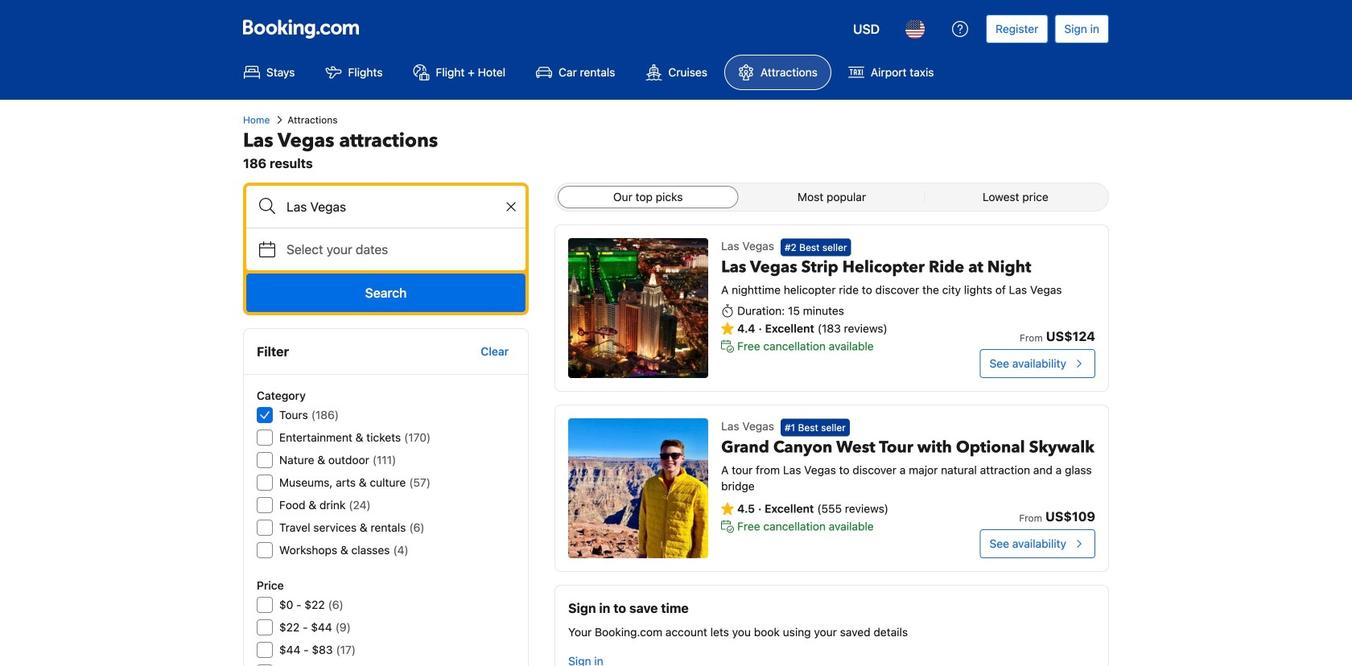 Task type: vqa. For each thing, say whether or not it's contained in the screenshot.
bottommost free
no



Task type: locate. For each thing, give the bounding box(es) containing it.
Where are you going? search field
[[246, 186, 526, 228]]

booking.com image
[[243, 19, 359, 39]]



